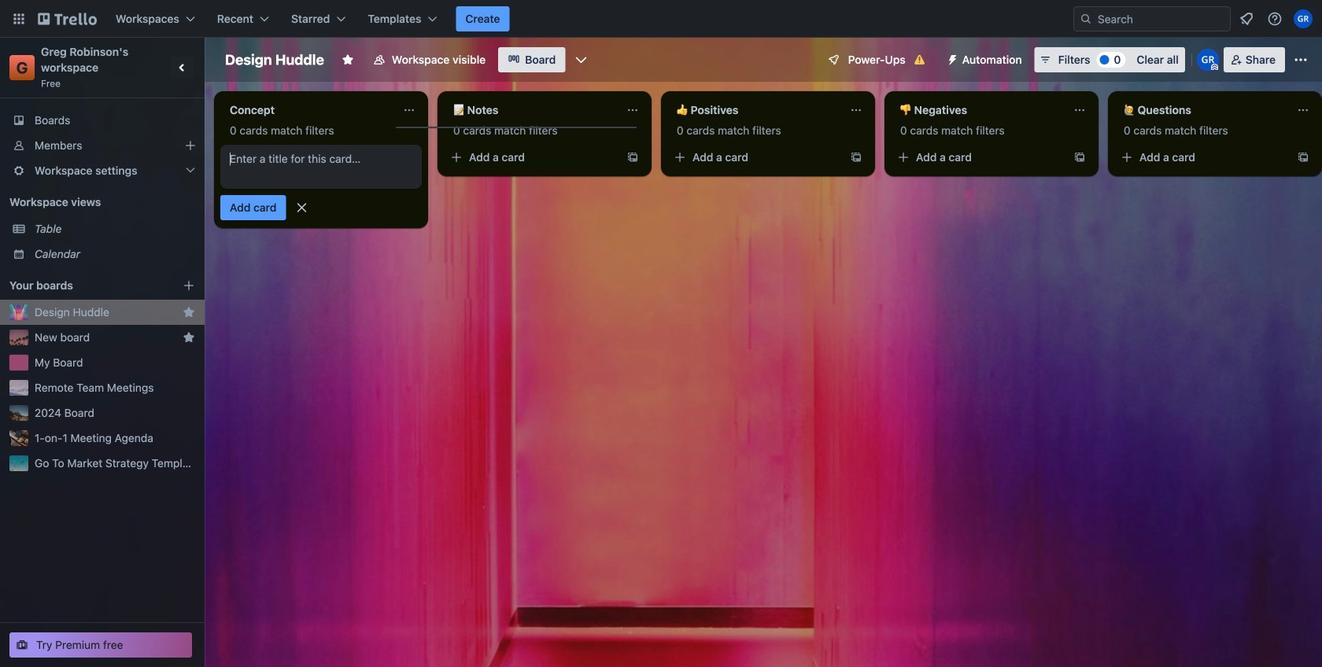 Task type: describe. For each thing, give the bounding box(es) containing it.
search image
[[1080, 13, 1093, 25]]

star or unstar board image
[[342, 54, 354, 66]]

create from template… image
[[1297, 151, 1310, 164]]

3 create from template… image from the left
[[1074, 151, 1086, 164]]

2 create from template… image from the left
[[850, 151, 863, 164]]

Search field
[[1093, 8, 1230, 30]]

primary element
[[0, 0, 1322, 38]]

1 create from template… image from the left
[[627, 151, 639, 164]]

greg robinson (gregrobinson96) image
[[1197, 49, 1219, 71]]

0 notifications image
[[1237, 9, 1256, 28]]

back to home image
[[38, 6, 97, 31]]

workspace navigation collapse icon image
[[172, 57, 194, 79]]



Task type: vqa. For each thing, say whether or not it's contained in the screenshot.
Recent
no



Task type: locate. For each thing, give the bounding box(es) containing it.
Board name text field
[[217, 47, 332, 72]]

None text field
[[891, 98, 1067, 123]]

sm image
[[940, 47, 962, 69]]

0 vertical spatial starred icon image
[[183, 306, 195, 319]]

1 horizontal spatial create from template… image
[[850, 151, 863, 164]]

0 horizontal spatial create from template… image
[[627, 151, 639, 164]]

your boards with 7 items element
[[9, 276, 159, 295]]

None text field
[[220, 98, 397, 123], [444, 98, 620, 123], [667, 98, 844, 123], [1115, 98, 1291, 123], [220, 98, 397, 123], [444, 98, 620, 123], [667, 98, 844, 123], [1115, 98, 1291, 123]]

show menu image
[[1293, 52, 1309, 68]]

1 starred icon image from the top
[[183, 306, 195, 319]]

2 starred icon image from the top
[[183, 331, 195, 344]]

customize views image
[[573, 52, 589, 68]]

1 vertical spatial starred icon image
[[183, 331, 195, 344]]

cancel image
[[294, 200, 310, 216]]

this member is an admin of this board. image
[[1211, 64, 1218, 71]]

create from template… image
[[627, 151, 639, 164], [850, 151, 863, 164], [1074, 151, 1086, 164]]

Enter a title for this card… text field
[[220, 145, 422, 189]]

starred icon image
[[183, 306, 195, 319], [183, 331, 195, 344]]

greg robinson (gregrobinson96) image
[[1294, 9, 1313, 28]]

add board image
[[183, 279, 195, 292]]

2 horizontal spatial create from template… image
[[1074, 151, 1086, 164]]

open information menu image
[[1267, 11, 1283, 27]]



